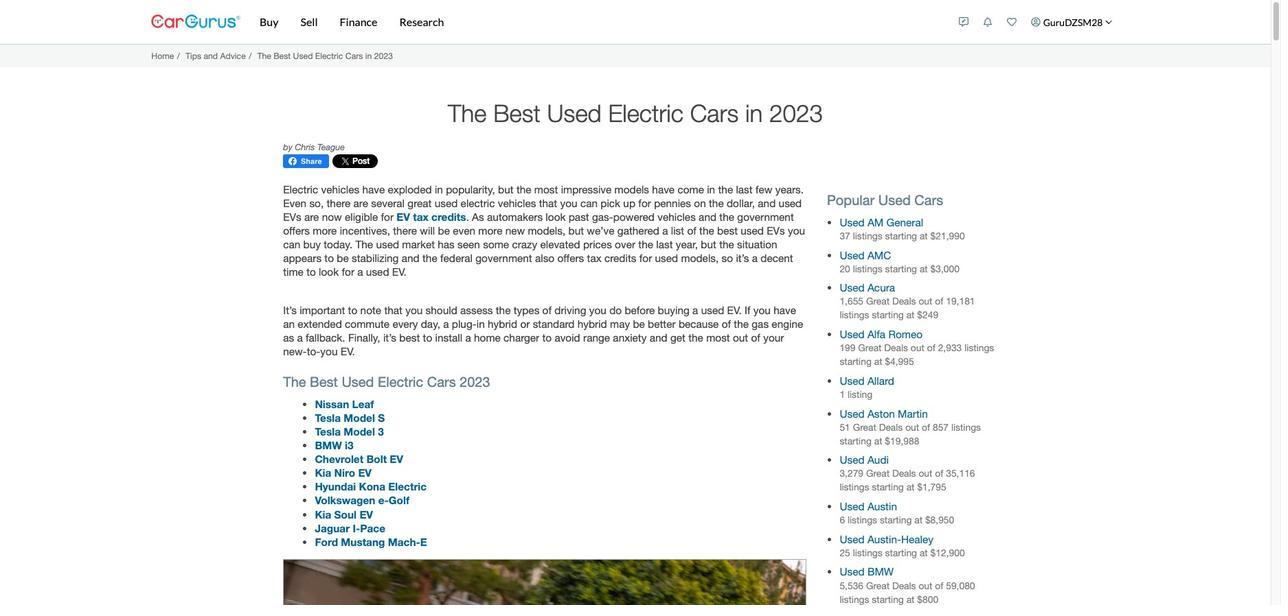 Task type: describe. For each thing, give the bounding box(es) containing it.
range
[[583, 332, 610, 344]]

past
[[569, 211, 589, 223]]

for down several
[[381, 211, 394, 223]]

to down today.
[[325, 252, 334, 265]]

1 vertical spatial 2023
[[769, 99, 823, 127]]

$19,988
[[885, 436, 919, 447]]

used aston martin link
[[840, 408, 928, 420]]

elevated
[[540, 238, 580, 251]]

bmw i3 link
[[315, 440, 353, 452]]

stabilizing
[[352, 252, 399, 265]]

a down plug-
[[465, 332, 471, 344]]

assess
[[460, 304, 493, 317]]

starting inside 5,536 great deals out of 59,080 listings starting at
[[872, 595, 904, 606]]

for down gathered
[[639, 252, 652, 265]]

ev right bolt
[[390, 454, 403, 466]]

advice
[[220, 51, 246, 61]]

and down 'on'
[[699, 211, 717, 223]]

to down standard
[[542, 332, 552, 344]]

used down stabilizing
[[366, 266, 389, 278]]

ev tax credits
[[397, 211, 466, 223]]

a left list
[[662, 225, 668, 237]]

used inside it's important to note that you should assess the types of driving you do before buying a used ev. if you have an extended commute every day, a plug-in hybrid or standard hybrid may be better because of the gas engine as a fallback. finally, it's best to install a home charger to avoid range anxiety and get the most out of your new-to-you ev.
[[701, 304, 724, 317]]

used down year,
[[655, 252, 678, 265]]

$12,900
[[931, 548, 965, 559]]

chris
[[295, 142, 315, 153]]

driving
[[555, 304, 586, 317]]

starting inside used austin-healey 25 listings starting at $12,900
[[885, 548, 917, 559]]

5,536 great deals out of 59,080 listings starting at
[[840, 581, 975, 606]]

and inside electric vehicles have exploded in popularity, but the most impressive models have come in the last few years. even so, there are several great used electric vehicles that you can pick up for pennies on the dollar, and used evs are now eligible for
[[758, 197, 776, 210]]

deals for alfa
[[884, 343, 908, 354]]

used down years. at top
[[779, 197, 802, 210]]

best inside the . as automakers look past gas-powered vehicles and the government offers more incentives, there will be even more new models, but we've gathered a list of the best used evs you can buy today. the used market has seen some crazy elevated prices over the last year, but the situation appears to be stabilizing and the federal government also offers tax credits for used models, so it's a decent time to look for a used ev.
[[717, 225, 738, 237]]

used allard link
[[840, 375, 894, 387]]

listings inside 1,655 great deals out of 19,181 listings starting at
[[840, 310, 869, 321]]

hyundai
[[315, 481, 356, 494]]

51 great deals out of 857 listings starting at
[[840, 422, 981, 447]]

niro
[[334, 467, 355, 480]]

alfa
[[868, 328, 886, 341]]

finally,
[[348, 332, 380, 344]]

best inside it's important to note that you should assess the types of driving you do before buying a used ev. if you have an extended commute every day, a plug-in hybrid or standard hybrid may be better because of the gas engine as a fallback. finally, it's best to install a home charger to avoid range anxiety and get the most out of your new-to-you ev.
[[399, 332, 420, 344]]

anxiety
[[613, 332, 647, 344]]

the left types on the left of page
[[496, 304, 511, 317]]

even
[[283, 197, 306, 210]]

used austin link
[[840, 501, 897, 513]]

market
[[402, 238, 435, 251]]

2 horizontal spatial but
[[701, 238, 716, 251]]

0 horizontal spatial tax
[[413, 211, 429, 223]]

used alfa romeo link
[[840, 328, 923, 341]]

crazy
[[512, 238, 537, 251]]

0 horizontal spatial best
[[274, 51, 291, 61]]

that inside electric vehicles have exploded in popularity, but the most impressive models have come in the last few years. even so, there are several great used electric vehicles that you can pick up for pennies on the dollar, and used evs are now eligible for
[[539, 197, 557, 210]]

ev down volkswagen e-golf link
[[360, 509, 373, 521]]

as
[[283, 332, 294, 344]]

of inside 199 great deals out of 2,933 listings starting at
[[927, 343, 936, 354]]

out for used acura
[[919, 296, 933, 307]]

it's inside it's important to note that you should assess the types of driving you do before buying a used ev. if you have an extended commute every day, a plug-in hybrid or standard hybrid may be better because of the gas engine as a fallback. finally, it's best to install a home charger to avoid range anxiety and get the most out of your new-to-you ev.
[[383, 332, 396, 344]]

acura
[[868, 282, 895, 294]]

listings inside used amc 20 listings starting at $3,000
[[853, 264, 883, 275]]

exploded
[[388, 183, 432, 196]]

i-
[[353, 522, 360, 535]]

eligible
[[345, 211, 378, 223]]

situation
[[737, 238, 777, 251]]

of inside 5,536 great deals out of 59,080 listings starting at
[[935, 581, 943, 592]]

austin
[[868, 501, 897, 513]]

at inside used am general 37 listings starting at $21,990
[[920, 231, 928, 242]]

the down market
[[422, 252, 437, 265]]

nissan leaf tesla model s tesla model 3 bmw i3 chevrolet bolt ev kia niro ev hyundai kona electric volkswagen e-golf kia soul ev jaguar i-pace ford mustang mach-e
[[315, 399, 427, 549]]

2 model from the top
[[344, 426, 375, 439]]

used am general link
[[840, 216, 923, 229]]

6
[[840, 515, 845, 526]]

cargurus logo homepage link link
[[151, 2, 240, 42]]

out inside it's important to note that you should assess the types of driving you do before buying a used ev. if you have an extended commute every day, a plug-in hybrid or standard hybrid may be better because of the gas engine as a fallback. finally, it's best to install a home charger to avoid range anxiety and get the most out of your new-to-you ev.
[[733, 332, 748, 344]]

general
[[887, 216, 923, 229]]

there inside the . as automakers look past gas-powered vehicles and the government offers more incentives, there will be even more new models, but we've gathered a list of the best used evs you can buy today. the used market has seen some crazy elevated prices over the last year, but the situation appears to be stabilizing and the federal government also offers tax credits for used models, so it's a decent time to look for a used ev.
[[393, 225, 417, 237]]

and down market
[[402, 252, 420, 265]]

2 tesla from the top
[[315, 426, 341, 439]]

3
[[378, 426, 384, 439]]

the up the so
[[719, 238, 734, 251]]

and right tips
[[204, 51, 218, 61]]

your
[[763, 332, 784, 344]]

of right because
[[722, 318, 731, 331]]

research
[[399, 15, 444, 28]]

starting inside used am general 37 listings starting at $21,990
[[885, 231, 917, 242]]

healey
[[901, 534, 934, 546]]

the best used electric cars 2023
[[283, 375, 490, 390]]

pace
[[360, 522, 385, 535]]

incentives,
[[340, 225, 390, 237]]

golf
[[389, 495, 409, 507]]

starting inside 199 great deals out of 2,933 listings starting at
[[840, 357, 872, 368]]

volkswagen e-golf link
[[315, 495, 409, 507]]

37
[[840, 231, 850, 242]]

starting inside '3,279 great deals out of 35,116 listings starting at'
[[872, 482, 904, 493]]

1 tesla from the top
[[315, 412, 341, 425]]

starting inside 1,655 great deals out of 19,181 listings starting at
[[872, 310, 904, 321]]

can inside electric vehicles have exploded in popularity, but the most impressive models have come in the last few years. even so, there are several great used electric vehicles that you can pick up for pennies on the dollar, and used evs are now eligible for
[[580, 197, 598, 210]]

ford
[[315, 536, 338, 549]]

used for used austin-healey 25 listings starting at $12,900
[[840, 534, 865, 546]]

vehicles inside the . as automakers look past gas-powered vehicles and the government offers more incentives, there will be even more new models, but we've gathered a list of the best used evs you can buy today. the used market has seen some crazy elevated prices over the last year, but the situation appears to be stabilizing and the federal government also offers tax credits for used models, so it's a decent time to look for a used ev.
[[658, 211, 696, 223]]

1 horizontal spatial but
[[568, 225, 584, 237]]

used audi
[[840, 454, 889, 467]]

hyundai kona electric link
[[315, 481, 427, 494]]

credits inside the . as automakers look past gas-powered vehicles and the government offers more incentives, there will be even more new models, but we've gathered a list of the best used evs you can buy today. the used market has seen some crazy elevated prices over the last year, but the situation appears to be stabilizing and the federal government also offers tax credits for used models, so it's a decent time to look for a used ev.
[[605, 252, 636, 265]]

to-
[[307, 346, 320, 358]]

the right 'on'
[[709, 197, 724, 210]]

finance button
[[329, 0, 388, 44]]

used acura link
[[840, 282, 895, 294]]

a down situation
[[752, 252, 758, 265]]

of up standard
[[542, 304, 552, 317]]

used aston martin
[[840, 408, 928, 420]]

listing
[[848, 389, 873, 400]]

audi
[[868, 454, 889, 467]]

used for used audi
[[840, 454, 865, 467]]

1 vertical spatial are
[[304, 211, 319, 223]]

35,116
[[946, 469, 975, 480]]

0 horizontal spatial be
[[337, 252, 349, 265]]

last inside electric vehicles have exploded in popularity, but the most impressive models have come in the last few years. even so, there are several great used electric vehicles that you can pick up for pennies on the dollar, and used evs are now eligible for
[[736, 183, 753, 196]]

59,080
[[946, 581, 975, 592]]

in inside it's important to note that you should assess the types of driving you do before buying a used ev. if you have an extended commute every day, a plug-in hybrid or standard hybrid may be better because of the gas engine as a fallback. finally, it's best to install a home charger to avoid range anxiety and get the most out of your new-to-you ev.
[[477, 318, 485, 331]]

jaguar i-pace link
[[315, 522, 385, 535]]

the inside the . as automakers look past gas-powered vehicles and the government offers more incentives, there will be even more new models, but we've gathered a list of the best used evs you can buy today. the used market has seen some crazy elevated prices over the last year, but the situation appears to be stabilizing and the federal government also offers tax credits for used models, so it's a decent time to look for a used ev.
[[355, 238, 373, 251]]

most inside it's important to note that you should assess the types of driving you do before buying a used ev. if you have an extended commute every day, a plug-in hybrid or standard hybrid may be better because of the gas engine as a fallback. finally, it's best to install a home charger to avoid range anxiety and get the most out of your new-to-you ev.
[[706, 332, 730, 344]]

deals for bmw
[[892, 581, 916, 592]]

199
[[840, 343, 856, 354]]

a right as
[[297, 332, 303, 344]]

evs inside the . as automakers look past gas-powered vehicles and the government offers more incentives, there will be even more new models, but we've gathered a list of the best used evs you can buy today. the used market has seen some crazy elevated prices over the last year, but the situation appears to be stabilizing and the federal government also offers tax credits for used models, so it's a decent time to look for a used ev.
[[767, 225, 785, 237]]

it's inside the . as automakers look past gas-powered vehicles and the government offers more incentives, there will be even more new models, but we've gathered a list of the best used evs you can buy today. the used market has seen some crazy elevated prices over the last year, but the situation appears to be stabilizing and the federal government also offers tax credits for used models, so it's a decent time to look for a used ev.
[[736, 252, 749, 265]]

that inside it's important to note that you should assess the types of driving you do before buying a used ev. if you have an extended commute every day, a plug-in hybrid or standard hybrid may be better because of the gas engine as a fallback. finally, it's best to install a home charger to avoid range anxiety and get the most out of your new-to-you ev.
[[384, 304, 403, 317]]

to left note
[[348, 304, 357, 317]]

every
[[393, 318, 418, 331]]

tips and advice link
[[185, 51, 246, 61]]

you left do
[[589, 304, 607, 317]]

tesla model 3 link
[[315, 426, 384, 439]]

amc
[[868, 249, 891, 262]]

deals for audi
[[892, 469, 916, 480]]

it's important to note that you should assess the types of driving you do before buying a used ev. if you have an extended commute every day, a plug-in hybrid or standard hybrid may be better because of the gas engine as a fallback. finally, it's best to install a home charger to avoid range anxiety and get the most out of your new-to-you ev.
[[283, 304, 803, 358]]

you down fallback.
[[320, 346, 338, 358]]

ev. inside the . as automakers look past gas-powered vehicles and the government offers more incentives, there will be even more new models, but we've gathered a list of the best used evs you can buy today. the used market has seen some crazy elevated prices over the last year, but the situation appears to be stabilizing and the federal government also offers tax credits for used models, so it's a decent time to look for a used ev.
[[392, 266, 407, 278]]

$800
[[917, 595, 939, 606]]

extended
[[298, 318, 342, 331]]

listings inside used am general 37 listings starting at $21,990
[[853, 231, 883, 242]]

there inside electric vehicles have exploded in popularity, but the most impressive models have come in the last few years. even so, there are several great used electric vehicles that you can pick up for pennies on the dollar, and used evs are now eligible for
[[327, 197, 351, 210]]

0 vertical spatial be
[[438, 225, 450, 237]]

out for used aston martin
[[906, 422, 919, 433]]

soul
[[334, 509, 357, 521]]

home link
[[151, 51, 174, 61]]

so
[[722, 252, 733, 265]]

1 horizontal spatial 2023
[[460, 375, 490, 390]]

kona
[[359, 481, 385, 494]]

can inside the . as automakers look past gas-powered vehicles and the government offers more incentives, there will be even more new models, but we've gathered a list of the best used evs you can buy today. the used market has seen some crazy elevated prices over the last year, but the situation appears to be stabilizing and the federal government also offers tax credits for used models, so it's a decent time to look for a used ev.
[[283, 238, 300, 251]]

1 horizontal spatial have
[[652, 183, 675, 196]]

buy
[[303, 238, 321, 251]]

of inside 51 great deals out of 857 listings starting at
[[922, 422, 930, 433]]

kia soul ev link
[[315, 509, 373, 521]]

the down gathered
[[638, 238, 653, 251]]

electric vehicles have exploded in popularity, but the most impressive models have come in the last few years. even so, there are several great used electric vehicles that you can pick up for pennies on the dollar, and used evs are now eligible for
[[283, 183, 804, 223]]

electric inside electric vehicles have exploded in popularity, but the most impressive models have come in the last few years. even so, there are several great used electric vehicles that you can pick up for pennies on the dollar, and used evs are now eligible for
[[283, 183, 318, 196]]

at inside 1,655 great deals out of 19,181 listings starting at
[[907, 310, 915, 321]]

5,536
[[840, 581, 864, 592]]

used for used austin 6 listings starting at $8,950
[[840, 501, 865, 513]]

for down today.
[[342, 266, 354, 278]]

3,279 great deals out of 35,116 listings starting at
[[840, 469, 975, 493]]

up
[[623, 197, 636, 210]]

a up 'install'
[[443, 318, 449, 331]]

charger
[[504, 332, 539, 344]]

out for used bmw
[[919, 581, 933, 592]]

used up stabilizing
[[376, 238, 399, 251]]

types
[[514, 304, 540, 317]]

evs inside electric vehicles have exploded in popularity, but the most impressive models have come in the last few years. even so, there are several great used electric vehicles that you can pick up for pennies on the dollar, and used evs are now eligible for
[[283, 211, 301, 223]]

ev down chevrolet bolt ev link
[[358, 467, 372, 480]]

last inside the . as automakers look past gas-powered vehicles and the government offers more incentives, there will be even more new models, but we've gathered a list of the best used evs you can buy today. the used market has seen some crazy elevated prices over the last year, but the situation appears to be stabilizing and the federal government also offers tax credits for used models, so it's a decent time to look for a used ev.
[[656, 238, 673, 251]]

used bmw link
[[840, 566, 894, 579]]

a down stabilizing
[[357, 266, 363, 278]]

models
[[615, 183, 649, 196]]

out for used alfa romeo
[[911, 343, 925, 354]]

the down the 'if'
[[734, 318, 749, 331]]

menu bar containing buy
[[240, 0, 952, 44]]

great for acura
[[866, 296, 890, 307]]

of inside '3,279 great deals out of 35,116 listings starting at'
[[935, 469, 943, 480]]

used for used aston martin
[[840, 408, 865, 420]]

0 horizontal spatial government
[[476, 252, 532, 265]]

$3,000
[[931, 264, 960, 275]]

you up gas in the bottom of the page
[[753, 304, 771, 317]]

home
[[474, 332, 501, 344]]



Task type: vqa. For each thing, say whether or not it's contained in the screenshot.
$1,195
no



Task type: locate. For each thing, give the bounding box(es) containing it.
used inside used austin-healey 25 listings starting at $12,900
[[840, 534, 865, 546]]

vehicles
[[321, 183, 359, 196], [498, 197, 536, 210], [658, 211, 696, 223]]

great for aston
[[853, 422, 876, 433]]

starting down used bmw link
[[872, 595, 904, 606]]

but down past
[[568, 225, 584, 237]]

before
[[625, 304, 655, 317]]

powered
[[613, 211, 655, 223]]

at inside 5,536 great deals out of 59,080 listings starting at
[[907, 595, 915, 606]]

tax down prices
[[587, 252, 602, 265]]

0 horizontal spatial ev.
[[341, 346, 355, 358]]

0 vertical spatial it's
[[736, 252, 749, 265]]

models, up elevated
[[528, 225, 566, 237]]

starting down amc
[[885, 264, 917, 275]]

out for used audi
[[919, 469, 933, 480]]

listings down am
[[853, 231, 883, 242]]

to down "appears"
[[306, 266, 316, 278]]

great inside 1,655 great deals out of 19,181 listings starting at
[[866, 296, 890, 307]]

e-
[[378, 495, 389, 507]]

$21,990
[[931, 231, 965, 242]]

be down before
[[633, 318, 645, 331]]

at left $249
[[907, 310, 915, 321]]

1 vertical spatial last
[[656, 238, 673, 251]]

0 vertical spatial 2023
[[374, 51, 393, 61]]

tax inside the . as automakers look past gas-powered vehicles and the government offers more incentives, there will be even more new models, but we've gathered a list of the best used evs you can buy today. the used market has seen some crazy elevated prices over the last year, but the situation appears to be stabilizing and the federal government also offers tax credits for used models, so it's a decent time to look for a used ev.
[[587, 252, 602, 265]]

0 vertical spatial tesla
[[315, 412, 341, 425]]

even
[[453, 225, 475, 237]]

hybrid up range
[[578, 318, 607, 331]]

used audi link
[[840, 454, 889, 467]]

great down audi
[[866, 469, 890, 480]]

0 vertical spatial can
[[580, 197, 598, 210]]

ev down several
[[397, 211, 410, 223]]

at inside 199 great deals out of 2,933 listings starting at
[[874, 357, 882, 368]]

1 horizontal spatial ev.
[[392, 266, 407, 278]]

used austin 6 listings starting at $8,950
[[840, 501, 954, 526]]

you
[[560, 197, 577, 210], [788, 225, 805, 237], [405, 304, 423, 317], [589, 304, 607, 317], [753, 304, 771, 317], [320, 346, 338, 358]]

the down dollar,
[[720, 211, 734, 223]]

gurudzsm28 button
[[1024, 3, 1120, 41]]

2 hybrid from the left
[[578, 318, 607, 331]]

and down better
[[650, 332, 668, 344]]

avoid
[[555, 332, 580, 344]]

0 horizontal spatial best
[[399, 332, 420, 344]]

used for used bmw
[[840, 566, 865, 579]]

1 vertical spatial can
[[283, 238, 300, 251]]

user icon image
[[1031, 17, 1041, 27]]

0 horizontal spatial have
[[362, 183, 385, 196]]

be down today.
[[337, 252, 349, 265]]

popular
[[827, 192, 875, 208]]

ev. down "finally,"
[[341, 346, 355, 358]]

used inside used am general 37 listings starting at $21,990
[[840, 216, 865, 229]]

sell button
[[290, 0, 329, 44]]

0 vertical spatial evs
[[283, 211, 301, 223]]

that up every
[[384, 304, 403, 317]]

listings right 857
[[951, 422, 981, 433]]

$1,795
[[917, 482, 946, 493]]

open notifications image
[[983, 17, 993, 27]]

deals for acura
[[892, 296, 916, 307]]

starting inside used austin 6 listings starting at $8,950
[[880, 515, 912, 526]]

out down martin
[[906, 422, 919, 433]]

used for used acura
[[840, 282, 865, 294]]

1 more from the left
[[313, 225, 337, 237]]

0 horizontal spatial most
[[534, 183, 558, 196]]

0 vertical spatial offers
[[283, 225, 310, 237]]

1 horizontal spatial evs
[[767, 225, 785, 237]]

1 horizontal spatial bmw
[[868, 566, 894, 579]]

should
[[426, 304, 457, 317]]

2 horizontal spatial ev.
[[727, 304, 742, 317]]

0 horizontal spatial evs
[[283, 211, 301, 223]]

used up ev tax credits link
[[435, 197, 458, 210]]

1 horizontal spatial be
[[438, 225, 450, 237]]

at
[[920, 231, 928, 242], [920, 264, 928, 275], [907, 310, 915, 321], [874, 357, 882, 368], [874, 436, 882, 447], [907, 482, 915, 493], [915, 515, 923, 526], [920, 548, 928, 559], [907, 595, 915, 606]]

1 horizontal spatial best
[[310, 375, 338, 390]]

1 vertical spatial government
[[476, 252, 532, 265]]

1 horizontal spatial more
[[478, 225, 502, 237]]

2,933
[[938, 343, 962, 354]]

the
[[257, 51, 271, 61], [448, 99, 487, 127], [355, 238, 373, 251], [283, 375, 306, 390]]

hybrid
[[488, 318, 517, 331], [578, 318, 607, 331]]

list
[[671, 225, 684, 237]]

1 horizontal spatial are
[[354, 197, 368, 210]]

electric
[[315, 51, 343, 61], [608, 99, 684, 127], [283, 183, 318, 196], [378, 375, 423, 390], [388, 481, 427, 494]]

at inside used austin-healey 25 listings starting at $12,900
[[920, 548, 928, 559]]

0 horizontal spatial offers
[[283, 225, 310, 237]]

0 vertical spatial best
[[274, 51, 291, 61]]

great down alfa
[[858, 343, 882, 354]]

1 vertical spatial tax
[[587, 252, 602, 265]]

0 vertical spatial tax
[[413, 211, 429, 223]]

tesla up bmw i3 link
[[315, 426, 341, 439]]

model down leaf
[[344, 412, 375, 425]]

prices
[[583, 238, 612, 251]]

1 horizontal spatial most
[[706, 332, 730, 344]]

0 vertical spatial last
[[736, 183, 753, 196]]

chevron down image
[[1105, 18, 1113, 26]]

0 horizontal spatial models,
[[528, 225, 566, 237]]

the down because
[[688, 332, 703, 344]]

51
[[840, 422, 850, 433]]

deals inside 199 great deals out of 2,933 listings starting at
[[884, 343, 908, 354]]

deals inside 1,655 great deals out of 19,181 listings starting at
[[892, 296, 916, 307]]

dollar,
[[727, 197, 755, 210]]

hybrid up home
[[488, 318, 517, 331]]

at left $1,795
[[907, 482, 915, 493]]

the up automakers
[[517, 183, 531, 196]]

great inside 5,536 great deals out of 59,080 listings starting at
[[866, 581, 890, 592]]

1 vertical spatial evs
[[767, 225, 785, 237]]

2 vertical spatial best
[[310, 375, 338, 390]]

0 horizontal spatial 2023
[[374, 51, 393, 61]]

starting down used austin-healey link
[[885, 548, 917, 559]]

2 horizontal spatial have
[[774, 304, 796, 317]]

1 vertical spatial be
[[337, 252, 349, 265]]

1 vertical spatial vehicles
[[498, 197, 536, 210]]

the down 'on'
[[699, 225, 714, 237]]

0 vertical spatial but
[[498, 183, 514, 196]]

today.
[[324, 238, 353, 251]]

gurudzsm28
[[1043, 16, 1103, 28]]

listings inside used austin-healey 25 listings starting at $12,900
[[853, 548, 883, 559]]

commute
[[345, 318, 390, 331]]

listings down used austin link
[[848, 515, 877, 526]]

great for bmw
[[866, 581, 890, 592]]

0 vertical spatial that
[[539, 197, 557, 210]]

deals inside '3,279 great deals out of 35,116 listings starting at'
[[892, 469, 916, 480]]

2 vertical spatial ev.
[[341, 346, 355, 358]]

out inside 51 great deals out of 857 listings starting at
[[906, 422, 919, 433]]

most inside electric vehicles have exploded in popularity, but the most impressive models have come in the last few years. even so, there are several great used electric vehicles that you can pick up for pennies on the dollar, and used evs are now eligible for
[[534, 183, 558, 196]]

used for used amc 20 listings starting at $3,000
[[840, 249, 865, 262]]

0 horizontal spatial can
[[283, 238, 300, 251]]

0 vertical spatial models,
[[528, 225, 566, 237]]

an
[[283, 318, 295, 331]]

nissan leaf link
[[315, 399, 374, 411]]

there up now
[[327, 197, 351, 210]]

19,181
[[946, 296, 975, 307]]

of inside the . as automakers look past gas-powered vehicles and the government offers more incentives, there will be even more new models, but we've gathered a list of the best used evs you can buy today. the used market has seen some crazy elevated prices over the last year, but the situation appears to be stabilizing and the federal government also offers tax credits for used models, so it's a decent time to look for a used ev.
[[687, 225, 696, 237]]

used for used am general 37 listings starting at $21,990
[[840, 216, 865, 229]]

electric inside nissan leaf tesla model s tesla model 3 bmw i3 chevrolet bolt ev kia niro ev hyundai kona electric volkswagen e-golf kia soul ev jaguar i-pace ford mustang mach-e
[[388, 481, 427, 494]]

great for alfa
[[858, 343, 882, 354]]

pick
[[601, 197, 620, 210]]

2 horizontal spatial vehicles
[[658, 211, 696, 223]]

models, down year,
[[681, 252, 719, 265]]

sell
[[301, 15, 318, 28]]

best up the so
[[717, 225, 738, 237]]

used bmw
[[840, 566, 894, 579]]

have up several
[[362, 183, 385, 196]]

come
[[678, 183, 704, 196]]

1 vertical spatial but
[[568, 225, 584, 237]]

that up automakers
[[539, 197, 557, 210]]

1 model from the top
[[344, 412, 375, 425]]

used amc link
[[840, 249, 891, 262]]

teague
[[317, 142, 345, 153]]

starting inside used amc 20 listings starting at $3,000
[[885, 264, 917, 275]]

you inside electric vehicles have exploded in popularity, but the most impressive models have come in the last few years. even so, there are several great used electric vehicles that you can pick up for pennies on the dollar, and used evs are now eligible for
[[560, 197, 577, 210]]

/
[[177, 51, 180, 61], [249, 51, 252, 61]]

great right 51
[[853, 422, 876, 433]]

to down day,
[[423, 332, 432, 344]]

government down few
[[737, 211, 794, 223]]

vehicles up so,
[[321, 183, 359, 196]]

important
[[300, 304, 345, 317]]

great for audi
[[866, 469, 890, 480]]

0 vertical spatial best
[[717, 225, 738, 237]]

great down acura
[[866, 296, 890, 307]]

kia up jaguar
[[315, 509, 331, 521]]

because
[[679, 318, 719, 331]]

1 horizontal spatial that
[[539, 197, 557, 210]]

great inside 51 great deals out of 857 listings starting at
[[853, 422, 876, 433]]

ev. left the 'if'
[[727, 304, 742, 317]]

be inside it's important to note that you should assess the types of driving you do before buying a used ev. if you have an extended commute every day, a plug-in hybrid or standard hybrid may be better because of the gas engine as a fallback. finally, it's best to install a home charger to avoid range anxiety and get the most out of your new-to-you ev.
[[633, 318, 645, 331]]

/ left tips
[[177, 51, 180, 61]]

romeo
[[889, 328, 923, 341]]

listings inside used austin 6 listings starting at $8,950
[[848, 515, 877, 526]]

2 vertical spatial be
[[633, 318, 645, 331]]

1 vertical spatial most
[[706, 332, 730, 344]]

0 horizontal spatial last
[[656, 238, 673, 251]]

0 vertical spatial are
[[354, 197, 368, 210]]

at up healey at the right bottom of page
[[915, 515, 923, 526]]

at inside '3,279 great deals out of 35,116 listings starting at'
[[907, 482, 915, 493]]

1 vertical spatial it's
[[383, 332, 396, 344]]

used inside used amc 20 listings starting at $3,000
[[840, 249, 865, 262]]

popularity,
[[446, 183, 495, 196]]

vehicles up list
[[658, 211, 696, 223]]

martin
[[898, 408, 928, 420]]

starting up austin
[[872, 482, 904, 493]]

add a car review image
[[959, 17, 969, 27]]

menu bar
[[240, 0, 952, 44]]

0 horizontal spatial look
[[319, 266, 339, 278]]

appears
[[283, 252, 322, 265]]

on
[[694, 197, 706, 210]]

2 kia from the top
[[315, 509, 331, 521]]

by chris teague
[[283, 142, 345, 153]]

over
[[615, 238, 636, 251]]

at inside used amc 20 listings starting at $3,000
[[920, 264, 928, 275]]

$249
[[917, 310, 939, 321]]

evs down even
[[283, 211, 301, 223]]

used inside used austin 6 listings starting at $8,950
[[840, 501, 865, 513]]

1 horizontal spatial it's
[[736, 252, 749, 265]]

cargurus logo homepage link image
[[151, 2, 240, 42]]

at down healey at the right bottom of page
[[920, 548, 928, 559]]

2023 nissan leaf preview summaryimage image
[[283, 560, 806, 606]]

0 vertical spatial most
[[534, 183, 558, 196]]

2 vertical spatial 2023
[[460, 375, 490, 390]]

0 vertical spatial government
[[737, 211, 794, 223]]

1 hybrid from the left
[[488, 318, 517, 331]]

bmw down "austin-" on the right of page
[[868, 566, 894, 579]]

used inside used allard 1 listing
[[840, 375, 865, 387]]

2 more from the left
[[478, 225, 502, 237]]

listings inside 199 great deals out of 2,933 listings starting at
[[965, 343, 994, 354]]

starting
[[885, 231, 917, 242], [885, 264, 917, 275], [872, 310, 904, 321], [840, 357, 872, 368], [840, 436, 872, 447], [872, 482, 904, 493], [880, 515, 912, 526], [885, 548, 917, 559], [872, 595, 904, 606]]

home / tips and advice / the best used electric cars in 2023
[[151, 51, 393, 61]]

1 vertical spatial bmw
[[868, 566, 894, 579]]

but up automakers
[[498, 183, 514, 196]]

electric
[[461, 197, 495, 210]]

0 vertical spatial ev.
[[392, 266, 407, 278]]

starting inside 51 great deals out of 857 listings starting at
[[840, 436, 872, 447]]

at inside used austin 6 listings starting at $8,950
[[915, 515, 923, 526]]

out up $249
[[919, 296, 933, 307]]

s
[[378, 412, 385, 425]]

out inside 1,655 great deals out of 19,181 listings starting at
[[919, 296, 933, 307]]

out inside 5,536 great deals out of 59,080 listings starting at
[[919, 581, 933, 592]]

1 vertical spatial kia
[[315, 509, 331, 521]]

but inside electric vehicles have exploded in popularity, but the most impressive models have come in the last few years. even so, there are several great used electric vehicles that you can pick up for pennies on the dollar, and used evs are now eligible for
[[498, 183, 514, 196]]

1,655 great deals out of 19,181 listings starting at
[[840, 296, 975, 321]]

1 vertical spatial there
[[393, 225, 417, 237]]

best for the best used electric cars in 2023
[[493, 99, 541, 127]]

used for used alfa romeo
[[840, 328, 865, 341]]

1 vertical spatial credits
[[605, 252, 636, 265]]

you up past
[[560, 197, 577, 210]]

at up "allard"
[[874, 357, 882, 368]]

best for the best used electric cars 2023
[[310, 375, 338, 390]]

tesla
[[315, 412, 341, 425], [315, 426, 341, 439]]

years.
[[775, 183, 804, 196]]

you up every
[[405, 304, 423, 317]]

buy
[[260, 15, 279, 28]]

offers up the buy
[[283, 225, 310, 237]]

1 horizontal spatial credits
[[605, 252, 636, 265]]

offers down elevated
[[557, 252, 584, 265]]

at down general
[[920, 231, 928, 242]]

of up $249
[[935, 296, 943, 307]]

0 horizontal spatial more
[[313, 225, 337, 237]]

0 horizontal spatial that
[[384, 304, 403, 317]]

0 horizontal spatial there
[[327, 197, 351, 210]]

out down 'romeo'
[[911, 343, 925, 354]]

1 horizontal spatial models,
[[681, 252, 719, 265]]

evs
[[283, 211, 301, 223], [767, 225, 785, 237]]

volkswagen
[[315, 495, 375, 507]]

used
[[435, 197, 458, 210], [779, 197, 802, 210], [741, 225, 764, 237], [376, 238, 399, 251], [655, 252, 678, 265], [366, 266, 389, 278], [701, 304, 724, 317]]

starting up used alfa romeo link
[[872, 310, 904, 321]]

0 vertical spatial model
[[344, 412, 375, 425]]

out down the 'if'
[[733, 332, 748, 344]]

great inside 199 great deals out of 2,933 listings starting at
[[858, 343, 882, 354]]

most down because
[[706, 332, 730, 344]]

used austin-healey link
[[840, 534, 934, 546]]

1,655
[[840, 296, 864, 307]]

0 vertical spatial vehicles
[[321, 183, 359, 196]]

saved cars image
[[1007, 17, 1017, 27]]

deals down used bmw link
[[892, 581, 916, 592]]

199 great deals out of 2,933 listings starting at
[[840, 343, 994, 368]]

it's right the so
[[736, 252, 749, 265]]

1 horizontal spatial look
[[546, 211, 566, 223]]

0 vertical spatial kia
[[315, 467, 331, 480]]

used for used allard 1 listing
[[840, 375, 865, 387]]

have inside it's important to note that you should assess the types of driving you do before buying a used ev. if you have an extended commute every day, a plug-in hybrid or standard hybrid may be better because of the gas engine as a fallback. finally, it's best to install a home charger to avoid range anxiety and get the most out of your new-to-you ev.
[[774, 304, 796, 317]]

if
[[745, 304, 751, 317]]

also
[[535, 252, 555, 265]]

1 kia from the top
[[315, 467, 331, 480]]

ev. down stabilizing
[[392, 266, 407, 278]]

0 vertical spatial credits
[[431, 211, 466, 223]]

out inside 199 great deals out of 2,933 listings starting at
[[911, 343, 925, 354]]

at inside 51 great deals out of 857 listings starting at
[[874, 436, 882, 447]]

1 horizontal spatial offers
[[557, 252, 584, 265]]

best down every
[[399, 332, 420, 344]]

and inside it's important to note that you should assess the types of driving you do before buying a used ev. if you have an extended commute every day, a plug-in hybrid or standard hybrid may be better because of the gas engine as a fallback. finally, it's best to install a home charger to avoid range anxiety and get the most out of your new-to-you ev.
[[650, 332, 668, 344]]

of left 2,933
[[927, 343, 936, 354]]

0 horizontal spatial /
[[177, 51, 180, 61]]

listings inside 5,536 great deals out of 59,080 listings starting at
[[840, 595, 869, 606]]

deals inside 5,536 great deals out of 59,080 listings starting at
[[892, 581, 916, 592]]

several
[[371, 197, 405, 210]]

the up dollar,
[[718, 183, 733, 196]]

deals down acura
[[892, 296, 916, 307]]

2 / from the left
[[249, 51, 252, 61]]

you up decent
[[788, 225, 805, 237]]

2 vertical spatial but
[[701, 238, 716, 251]]

1 vertical spatial best
[[399, 332, 420, 344]]

1 horizontal spatial hybrid
[[578, 318, 607, 331]]

can
[[580, 197, 598, 210], [283, 238, 300, 251]]

used up because
[[701, 304, 724, 317]]

used up situation
[[741, 225, 764, 237]]

decent
[[761, 252, 793, 265]]

popular used cars
[[827, 192, 943, 208]]

are down so,
[[304, 211, 319, 223]]

0 horizontal spatial hybrid
[[488, 318, 517, 331]]

0 horizontal spatial vehicles
[[321, 183, 359, 196]]

0 horizontal spatial credits
[[431, 211, 466, 223]]

0 vertical spatial look
[[546, 211, 566, 223]]

install
[[435, 332, 462, 344]]

2 horizontal spatial be
[[633, 318, 645, 331]]

1 / from the left
[[177, 51, 180, 61]]

you inside the . as automakers look past gas-powered vehicles and the government offers more incentives, there will be even more new models, but we've gathered a list of the best used evs you can buy today. the used market has seen some crazy elevated prices over the last year, but the situation appears to be stabilizing and the federal government also offers tax credits for used models, so it's a decent time to look for a used ev.
[[788, 225, 805, 237]]

deals
[[892, 296, 916, 307], [884, 343, 908, 354], [879, 422, 903, 433], [892, 469, 916, 480], [892, 581, 916, 592]]

1 horizontal spatial /
[[249, 51, 252, 61]]

seen
[[458, 238, 480, 251]]

1 horizontal spatial vehicles
[[498, 197, 536, 210]]

great inside '3,279 great deals out of 35,116 listings starting at'
[[866, 469, 890, 480]]

listings down 5,536
[[840, 595, 869, 606]]

gurudzsm28 menu
[[952, 3, 1120, 41]]

1 vertical spatial model
[[344, 426, 375, 439]]

0 horizontal spatial are
[[304, 211, 319, 223]]

nissan
[[315, 399, 349, 411]]

government down some
[[476, 252, 532, 265]]

deals inside 51 great deals out of 857 listings starting at
[[879, 422, 903, 433]]

1 horizontal spatial last
[[736, 183, 753, 196]]

2 vertical spatial vehicles
[[658, 211, 696, 223]]

of down gas in the bottom of the page
[[751, 332, 760, 344]]

listings inside 51 great deals out of 857 listings starting at
[[951, 422, 981, 433]]

1 horizontal spatial government
[[737, 211, 794, 223]]

listings inside '3,279 great deals out of 35,116 listings starting at'
[[840, 482, 869, 493]]

/ right advice
[[249, 51, 252, 61]]

have up pennies
[[652, 183, 675, 196]]

at left '$800'
[[907, 595, 915, 606]]

1 vertical spatial that
[[384, 304, 403, 317]]

out inside '3,279 great deals out of 35,116 listings starting at'
[[919, 469, 933, 480]]

by
[[283, 142, 292, 153]]

credits up even
[[431, 211, 466, 223]]

a up because
[[693, 304, 698, 317]]

1 horizontal spatial tax
[[587, 252, 602, 265]]

of inside 1,655 great deals out of 19,181 listings starting at
[[935, 296, 943, 307]]

but right year,
[[701, 238, 716, 251]]

finance
[[340, 15, 377, 28]]

deals for aston
[[879, 422, 903, 433]]

in
[[365, 51, 372, 61], [745, 99, 763, 127], [435, 183, 443, 196], [707, 183, 715, 196], [477, 318, 485, 331]]

for right "up"
[[638, 197, 651, 210]]

starting down austin
[[880, 515, 912, 526]]

0 horizontal spatial but
[[498, 183, 514, 196]]

. as automakers look past gas-powered vehicles and the government offers more incentives, there will be even more new models, but we've gathered a list of the best used evs you can buy today. the used market has seen some crazy elevated prices over the last year, but the situation appears to be stabilizing and the federal government also offers tax credits for used models, so it's a decent time to look for a used ev.
[[283, 211, 805, 278]]

1 horizontal spatial can
[[580, 197, 598, 210]]

out up '$800'
[[919, 581, 933, 592]]

1 vertical spatial look
[[319, 266, 339, 278]]

great
[[408, 197, 432, 210]]

year,
[[676, 238, 698, 251]]

1 vertical spatial offers
[[557, 252, 584, 265]]

0 vertical spatial there
[[327, 197, 351, 210]]

bmw inside nissan leaf tesla model s tesla model 3 bmw i3 chevrolet bolt ev kia niro ev hyundai kona electric volkswagen e-golf kia soul ev jaguar i-pace ford mustang mach-e
[[315, 440, 342, 452]]

1 vertical spatial ev.
[[727, 304, 742, 317]]

there up market
[[393, 225, 417, 237]]

new-
[[283, 346, 307, 358]]



